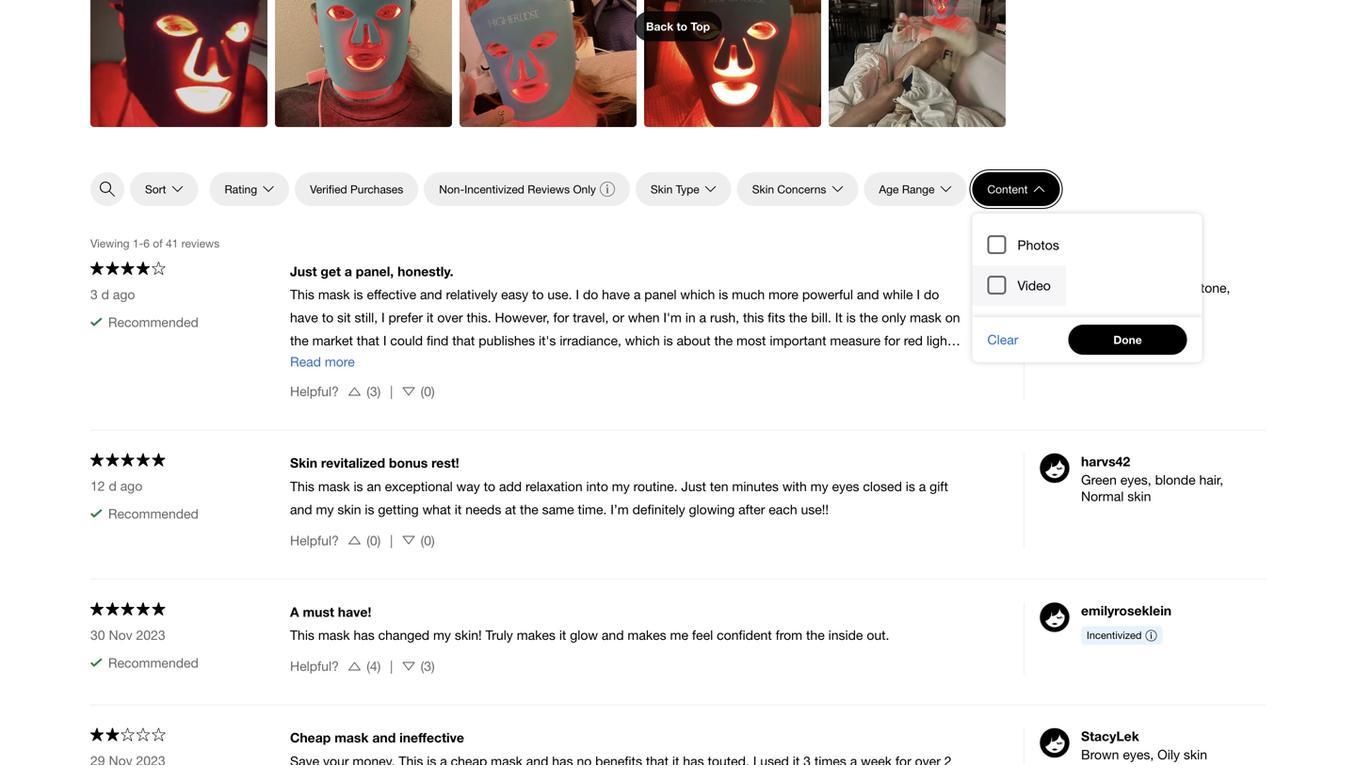 Task type: locate. For each thing, give the bounding box(es) containing it.
1 horizontal spatial it
[[559, 628, 566, 643]]

to left top
[[677, 20, 688, 33]]

skin inside the skin revitalized bonus rest! this mask is an exceptional way to add relaxation into my routine. just ten minutes with my eyes closed is a gift and my skin is getting what it needs at the same time. i'm definitely glowing after each use!!
[[290, 456, 317, 471]]

1 5 stars element from the top
[[90, 454, 165, 470]]

(3) button down 'changed'
[[393, 649, 444, 684]]

reviews
[[182, 237, 220, 250]]

(0) button
[[393, 374, 444, 409], [339, 523, 390, 558], [393, 523, 444, 558]]

2 horizontal spatial is
[[906, 479, 916, 494]]

incentivized left reviews
[[465, 183, 525, 196]]

(0)
[[421, 384, 435, 399], [367, 533, 381, 549], [421, 533, 435, 549]]

is down an
[[365, 502, 374, 517]]

d right 12
[[109, 479, 117, 494]]

0 horizontal spatial skin
[[290, 456, 317, 471]]

helpful? down read more
[[290, 384, 339, 399]]

30 nov 2023
[[90, 628, 165, 643]]

| right (4)
[[390, 659, 393, 675]]

my up i'm
[[612, 479, 630, 494]]

0 vertical spatial the
[[520, 502, 539, 517]]

has
[[354, 628, 375, 643]]

this left an
[[290, 479, 315, 494]]

each
[[769, 502, 798, 517]]

(3)
[[367, 384, 381, 399], [421, 659, 435, 675]]

read
[[290, 354, 321, 370]]

2 vertical spatial helpful?
[[290, 659, 339, 675]]

1 | from the top
[[390, 384, 393, 399]]

skin concerns
[[752, 183, 827, 196]]

this
[[290, 479, 315, 494], [290, 628, 315, 643]]

1 vertical spatial incentivized
[[1087, 630, 1142, 642]]

stacylek link
[[1081, 729, 1266, 745]]

0 vertical spatial to
[[677, 20, 688, 33]]

| for (3)
[[390, 384, 393, 399]]

and inside a must have! this mask has changed my skin! truly makes it glow and makes me feel confident from the inside out.
[[602, 628, 624, 643]]

combination
[[1081, 297, 1157, 312]]

this inside a must have! this mask has changed my skin! truly makes it glow and makes me feel confident from the inside out.
[[290, 628, 315, 643]]

0 vertical spatial (3) button
[[339, 374, 390, 409]]

3 | from the top
[[390, 659, 393, 675]]

it
[[455, 502, 462, 517], [559, 628, 566, 643]]

gray
[[1081, 280, 1110, 296]]

ten
[[710, 479, 729, 494]]

viewing
[[90, 237, 130, 250]]

1 vertical spatial a
[[919, 479, 926, 494]]

skin left type
[[651, 183, 673, 196]]

(0) button up bonus at the left bottom of the page
[[393, 374, 444, 409]]

0 vertical spatial mask
[[318, 479, 350, 494]]

5 stars element
[[90, 454, 165, 470], [90, 603, 165, 619]]

fair
[[1148, 280, 1170, 296]]

skin inside popup button
[[752, 183, 774, 196]]

1 vertical spatial and
[[602, 628, 624, 643]]

show review image
[[90, 0, 268, 127], [275, 0, 452, 127], [460, 0, 637, 127], [644, 0, 821, 127], [829, 0, 1006, 127]]

to inside the skin revitalized bonus rest! this mask is an exceptional way to add relaxation into my routine. just ten minutes with my eyes closed is a gift and my skin is getting what it needs at the same time. i'm definitely glowing after each use!!
[[484, 479, 496, 494]]

with
[[783, 479, 807, 494]]

it inside a must have! this mask has changed my skin! truly makes it glow and makes me feel confident from the inside out.
[[559, 628, 566, 643]]

2 vertical spatial |
[[390, 659, 393, 675]]

top
[[691, 20, 710, 33]]

d
[[101, 287, 109, 302], [109, 479, 117, 494]]

just left get
[[290, 264, 317, 279]]

ago for 3 d ago
[[113, 287, 135, 302]]

0 vertical spatial |
[[390, 384, 393, 399]]

0 horizontal spatial (3) button
[[339, 374, 390, 409]]

non-
[[439, 183, 465, 196]]

a right get
[[345, 264, 352, 279]]

mask down must
[[318, 628, 350, 643]]

range
[[902, 183, 935, 196]]

skin revitalized bonus rest! this mask is an exceptional way to add relaxation into my routine. just ten minutes with my eyes closed is a gift and my skin is getting what it needs at the same time. i'm definitely glowing after each use!!
[[290, 456, 952, 517]]

my inside a must have! this mask has changed my skin! truly makes it glow and makes me feel confident from the inside out.
[[433, 628, 451, 643]]

1 horizontal spatial the
[[806, 628, 825, 643]]

1 vertical spatial |
[[390, 533, 393, 549]]

is left an
[[354, 479, 363, 494]]

it inside the skin revitalized bonus rest! this mask is an exceptional way to add relaxation into my routine. just ten minutes with my eyes closed is a gift and my skin is getting what it needs at the same time. i'm definitely glowing after each use!!
[[455, 502, 462, 517]]

eyes, left oily
[[1123, 747, 1154, 763]]

is right closed
[[906, 479, 916, 494]]

1 vertical spatial just
[[681, 479, 706, 494]]

add
[[499, 479, 522, 494]]

it left 'glow'
[[559, 628, 566, 643]]

(3) up revitalized
[[367, 384, 381, 399]]

eyes, inside stacylek brown eyes, oily skin
[[1123, 747, 1154, 763]]

0 horizontal spatial (3)
[[367, 384, 381, 399]]

0 vertical spatial incentivized
[[465, 183, 525, 196]]

ago
[[113, 287, 135, 302], [120, 479, 142, 494]]

2 helpful? from the top
[[290, 533, 339, 549]]

0 vertical spatial it
[[455, 502, 462, 517]]

to left add
[[484, 479, 496, 494]]

makes right truly
[[517, 628, 556, 643]]

i'm
[[611, 502, 629, 517]]

(0) button down the what
[[393, 523, 444, 558]]

getting
[[378, 502, 419, 517]]

it right the what
[[455, 502, 462, 517]]

1 vertical spatial this
[[290, 628, 315, 643]]

1 horizontal spatial skin
[[651, 183, 673, 196]]

minutes
[[732, 479, 779, 494]]

helpful? for revitalized
[[290, 533, 339, 549]]

2 horizontal spatial skin
[[752, 183, 774, 196]]

1 vertical spatial d
[[109, 479, 117, 494]]

confident
[[717, 628, 772, 643]]

harvs42 link
[[1081, 454, 1266, 470]]

way
[[457, 479, 480, 494]]

concerns
[[778, 183, 827, 196]]

content element
[[973, 214, 1202, 363]]

panel,
[[356, 264, 394, 279]]

0 vertical spatial recommended
[[108, 314, 199, 330]]

skin down 'fair'
[[1161, 297, 1184, 312]]

the right from
[[806, 628, 825, 643]]

content button
[[973, 172, 1060, 206]]

time.
[[578, 502, 607, 517]]

age
[[879, 183, 899, 196]]

helpful? down must
[[290, 659, 339, 675]]

0 vertical spatial 5 stars element
[[90, 454, 165, 470]]

3 helpful? from the top
[[290, 659, 339, 675]]

honestly.
[[398, 264, 454, 279]]

eyes, up combination on the top of the page
[[1113, 280, 1144, 296]]

(0) down the what
[[421, 533, 435, 549]]

gift
[[930, 479, 948, 494]]

clear button
[[980, 323, 1026, 358]]

skin right normal
[[1128, 489, 1152, 504]]

stacylek brown eyes, oily skin
[[1081, 729, 1208, 763]]

1 makes from the left
[[517, 628, 556, 643]]

a inside the skin revitalized bonus rest! this mask is an exceptional way to add relaxation into my routine. just ten minutes with my eyes closed is a gift and my skin is getting what it needs at the same time. i'm definitely glowing after each use!!
[[919, 479, 926, 494]]

| for (4)
[[390, 659, 393, 675]]

1 vertical spatial it
[[559, 628, 566, 643]]

use!!
[[801, 502, 829, 517]]

the inside a must have! this mask has changed my skin! truly makes it glow and makes me feel confident from the inside out.
[[806, 628, 825, 643]]

recommended down 12 d ago
[[108, 506, 199, 522]]

0 vertical spatial helpful?
[[290, 384, 339, 399]]

incentivized down the emilyroseklein
[[1087, 630, 1142, 642]]

0 horizontal spatial just
[[290, 264, 317, 279]]

skin inside stacylek brown eyes, oily skin
[[1184, 747, 1208, 763]]

glow
[[570, 628, 598, 643]]

2 vertical spatial recommended
[[108, 655, 199, 671]]

ago right 12
[[120, 479, 142, 494]]

this down a
[[290, 628, 315, 643]]

0 horizontal spatial incentivized
[[465, 183, 525, 196]]

skin inside harvs42 green eyes, blonde hair, normal skin
[[1128, 489, 1152, 504]]

closed
[[863, 479, 902, 494]]

only
[[573, 183, 596, 196]]

1 vertical spatial 5 stars element
[[90, 603, 165, 619]]

1 horizontal spatial incentivized
[[1087, 630, 1142, 642]]

d right 3
[[101, 287, 109, 302]]

2 recommended from the top
[[108, 506, 199, 522]]

2 makes from the left
[[628, 628, 667, 643]]

oily
[[1158, 747, 1180, 763]]

1 vertical spatial the
[[806, 628, 825, 643]]

0 vertical spatial just
[[290, 264, 317, 279]]

(4)
[[367, 659, 381, 675]]

| up bonus at the left bottom of the page
[[390, 384, 393, 399]]

my down revitalized
[[316, 502, 334, 517]]

eyes,
[[1113, 280, 1144, 296], [1121, 472, 1152, 488], [1123, 747, 1154, 763]]

1 horizontal spatial (3) button
[[393, 649, 444, 684]]

3 d ago
[[90, 287, 135, 302]]

(3) button
[[339, 374, 390, 409], [393, 649, 444, 684]]

0 horizontal spatial to
[[484, 479, 496, 494]]

5 stars element up 12 d ago
[[90, 454, 165, 470]]

(0) for (0)
[[421, 533, 435, 549]]

2 this from the top
[[290, 628, 315, 643]]

eyes, for harvs42
[[1121, 472, 1152, 488]]

skin for skin type
[[651, 183, 673, 196]]

and inside the skin revitalized bonus rest! this mask is an exceptional way to add relaxation into my routine. just ten minutes with my eyes closed is a gift and my skin is getting what it needs at the same time. i'm definitely glowing after each use!!
[[290, 502, 312, 517]]

recommended down 2023
[[108, 655, 199, 671]]

| down getting
[[390, 533, 393, 549]]

2 horizontal spatial and
[[602, 628, 624, 643]]

skin concerns button
[[737, 172, 859, 206]]

2 | from the top
[[390, 533, 393, 549]]

skin left revitalized
[[290, 456, 317, 471]]

cheap
[[290, 731, 331, 746]]

2 vertical spatial eyes,
[[1123, 747, 1154, 763]]

0 vertical spatial eyes,
[[1113, 280, 1144, 296]]

1 vertical spatial mask
[[318, 628, 350, 643]]

0 vertical spatial ago
[[113, 287, 135, 302]]

2 stars element
[[90, 729, 165, 745]]

just inside the skin revitalized bonus rest! this mask is an exceptional way to add relaxation into my routine. just ten minutes with my eyes closed is a gift and my skin is getting what it needs at the same time. i'm definitely glowing after each use!!
[[681, 479, 706, 494]]

my up "use!!"
[[811, 479, 829, 494]]

| for (0)
[[390, 533, 393, 549]]

recommended
[[108, 314, 199, 330], [108, 506, 199, 522], [108, 655, 199, 671]]

2 vertical spatial mask
[[335, 731, 369, 746]]

0 horizontal spatial the
[[520, 502, 539, 517]]

mask right cheap
[[335, 731, 369, 746]]

rating button
[[210, 172, 289, 206]]

eyes, inside harvs42 green eyes, blonde hair, normal skin
[[1121, 472, 1152, 488]]

0 vertical spatial (3)
[[367, 384, 381, 399]]

ago down 4 stars element
[[113, 287, 135, 302]]

back to top
[[646, 20, 710, 33]]

just left the ten
[[681, 479, 706, 494]]

an
[[367, 479, 381, 494]]

1 horizontal spatial makes
[[628, 628, 667, 643]]

brown
[[1081, 747, 1120, 763]]

5 stars element for ago
[[90, 454, 165, 470]]

skin left concerns
[[752, 183, 774, 196]]

1 this from the top
[[290, 479, 315, 494]]

1 vertical spatial (3) button
[[393, 649, 444, 684]]

nov
[[109, 628, 132, 643]]

0 horizontal spatial and
[[290, 502, 312, 517]]

skin down revitalized
[[338, 502, 361, 517]]

5 stars element up 30 nov 2023
[[90, 603, 165, 619]]

makes
[[517, 628, 556, 643], [628, 628, 667, 643]]

makes left me
[[628, 628, 667, 643]]

skin for skin revitalized bonus rest! this mask is an exceptional way to add relaxation into my routine. just ten minutes with my eyes closed is a gift and my skin is getting what it needs at the same time. i'm definitely glowing after each use!!
[[290, 456, 317, 471]]

recommended for 12 d ago
[[108, 506, 199, 522]]

skin
[[651, 183, 673, 196], [752, 183, 774, 196], [290, 456, 317, 471]]

skin inside dropdown button
[[651, 183, 673, 196]]

1 vertical spatial (3)
[[421, 659, 435, 675]]

my left skin!
[[433, 628, 451, 643]]

1 horizontal spatial just
[[681, 479, 706, 494]]

(3) button down more
[[339, 374, 390, 409]]

skin right 'fair'
[[1174, 280, 1197, 296]]

0 horizontal spatial makes
[[517, 628, 556, 643]]

1 horizontal spatial a
[[919, 479, 926, 494]]

to
[[677, 20, 688, 33], [484, 479, 496, 494]]

skin
[[1174, 280, 1197, 296], [1161, 297, 1184, 312], [1128, 489, 1152, 504], [338, 502, 361, 517], [1184, 747, 1208, 763]]

skin!
[[455, 628, 482, 643]]

1 vertical spatial recommended
[[108, 506, 199, 522]]

recommended for 3 d ago
[[108, 314, 199, 330]]

0 vertical spatial d
[[101, 287, 109, 302]]

to inside button
[[677, 20, 688, 33]]

1 horizontal spatial and
[[372, 731, 396, 746]]

the right at
[[520, 502, 539, 517]]

3 recommended from the top
[[108, 655, 199, 671]]

(0) up rest!
[[421, 384, 435, 399]]

age range
[[879, 183, 935, 196]]

0 horizontal spatial it
[[455, 502, 462, 517]]

1 vertical spatial helpful?
[[290, 533, 339, 549]]

what
[[423, 502, 451, 517]]

a left gift
[[919, 479, 926, 494]]

skin right oily
[[1184, 747, 1208, 763]]

4 show review image from the left
[[644, 0, 821, 127]]

1 recommended from the top
[[108, 314, 199, 330]]

1 vertical spatial eyes,
[[1121, 472, 1152, 488]]

a
[[345, 264, 352, 279], [919, 479, 926, 494]]

12 d ago
[[90, 479, 142, 494]]

recommended down 3 d ago
[[108, 314, 199, 330]]

emilyroseklein
[[1081, 603, 1172, 619]]

0 vertical spatial and
[[290, 502, 312, 517]]

2 5 stars element from the top
[[90, 603, 165, 619]]

0 horizontal spatial is
[[354, 479, 363, 494]]

0 horizontal spatial a
[[345, 264, 352, 279]]

helpful? up must
[[290, 533, 339, 549]]

0 vertical spatial this
[[290, 479, 315, 494]]

1 vertical spatial to
[[484, 479, 496, 494]]

mask inside a must have! this mask has changed my skin! truly makes it glow and makes me feel confident from the inside out.
[[318, 628, 350, 643]]

mask down revitalized
[[318, 479, 350, 494]]

eyes, down harvs42
[[1121, 472, 1152, 488]]

1 horizontal spatial to
[[677, 20, 688, 33]]

1 vertical spatial ago
[[120, 479, 142, 494]]

1 horizontal spatial is
[[365, 502, 374, 517]]

(3) down 'changed'
[[421, 659, 435, 675]]

d for 12
[[109, 479, 117, 494]]



Task type: vqa. For each thing, say whether or not it's contained in the screenshot.
2nd BOY from the right
no



Task type: describe. For each thing, give the bounding box(es) containing it.
ineffective
[[400, 731, 464, 746]]

skin for skin concerns
[[752, 183, 774, 196]]

verified purchases
[[310, 183, 403, 196]]

tone,
[[1201, 280, 1231, 296]]

from
[[776, 628, 803, 643]]

incentivized inside button
[[465, 183, 525, 196]]

5 show review image from the left
[[829, 0, 1006, 127]]

needs
[[466, 502, 501, 517]]

d for 3
[[101, 287, 109, 302]]

revitalized
[[321, 456, 385, 471]]

relaxation
[[526, 479, 583, 494]]

truly
[[486, 628, 513, 643]]

just get a panel, honestly.
[[290, 264, 454, 279]]

verified purchases button
[[295, 172, 418, 206]]

of
[[153, 237, 163, 250]]

read more
[[290, 354, 355, 370]]

mask inside the skin revitalized bonus rest! this mask is an exceptional way to add relaxation into my routine. just ten minutes with my eyes closed is a gift and my skin is getting what it needs at the same time. i'm definitely glowing after each use!!
[[318, 479, 350, 494]]

into
[[586, 479, 608, 494]]

(0) button for (0)
[[393, 523, 444, 558]]

30
[[90, 628, 105, 643]]

video
[[1018, 278, 1051, 294]]

eyes
[[832, 479, 860, 494]]

a must have! this mask has changed my skin! truly makes it glow and makes me feel confident from the inside out.
[[290, 605, 890, 643]]

(0) button down getting
[[339, 523, 390, 558]]

emilyroseklein link
[[1081, 603, 1266, 619]]

a
[[290, 605, 299, 620]]

purchases
[[350, 183, 403, 196]]

exceptional
[[385, 479, 453, 494]]

41
[[166, 237, 178, 250]]

skin type
[[651, 183, 700, 196]]

photos
[[1018, 237, 1060, 253]]

1 show review image from the left
[[90, 0, 268, 127]]

rest!
[[432, 456, 459, 471]]

4 stars element
[[90, 262, 165, 278]]

helpful? for must
[[290, 659, 339, 675]]

clear
[[988, 332, 1019, 348]]

recommended for 30 nov 2023
[[108, 655, 199, 671]]

2 show review image from the left
[[275, 0, 452, 127]]

same
[[542, 502, 574, 517]]

rating
[[225, 183, 257, 196]]

non-incentivized reviews only
[[439, 183, 596, 196]]

content
[[988, 183, 1028, 196]]

ago for 12 d ago
[[120, 479, 142, 494]]

more
[[325, 354, 355, 370]]

glowing
[[689, 502, 735, 517]]

viewing 1-6 of 41 reviews
[[90, 237, 220, 250]]

sort button
[[130, 172, 198, 206]]

me
[[670, 628, 689, 643]]

feel
[[692, 628, 713, 643]]

routine.
[[634, 479, 678, 494]]

green
[[1081, 472, 1117, 488]]

at
[[505, 502, 516, 517]]

definitely
[[633, 502, 685, 517]]

non-incentivized reviews only button
[[424, 172, 630, 206]]

bonus
[[389, 456, 428, 471]]

eyes, inside gray eyes, fair skin tone, combination skin
[[1113, 280, 1144, 296]]

harvs42 green eyes, blonde hair, normal skin
[[1081, 454, 1228, 504]]

out.
[[867, 628, 890, 643]]

3
[[90, 287, 98, 302]]

1 horizontal spatial (3)
[[421, 659, 435, 675]]

back to top button
[[634, 11, 722, 41]]

(4) button
[[339, 649, 390, 684]]

read more button
[[290, 352, 964, 372]]

skin inside the skin revitalized bonus rest! this mask is an exceptional way to add relaxation into my routine. just ten minutes with my eyes closed is a gift and my skin is getting what it needs at the same time. i'm definitely glowing after each use!!
[[338, 502, 361, 517]]

the inside the skin revitalized bonus rest! this mask is an exceptional way to add relaxation into my routine. just ten minutes with my eyes closed is a gift and my skin is getting what it needs at the same time. i'm definitely glowing after each use!!
[[520, 502, 539, 517]]

this inside the skin revitalized bonus rest! this mask is an exceptional way to add relaxation into my routine. just ten minutes with my eyes closed is a gift and my skin is getting what it needs at the same time. i'm definitely glowing after each use!!
[[290, 479, 315, 494]]

after
[[739, 502, 765, 517]]

0 vertical spatial a
[[345, 264, 352, 279]]

blonde
[[1155, 472, 1196, 488]]

2 vertical spatial and
[[372, 731, 396, 746]]

back
[[646, 20, 674, 33]]

stacylek
[[1081, 729, 1140, 745]]

normal
[[1081, 489, 1124, 504]]

must
[[303, 605, 334, 620]]

1 helpful? from the top
[[290, 384, 339, 399]]

6
[[143, 237, 150, 250]]

(0) for (3)
[[421, 384, 435, 399]]

12
[[90, 479, 105, 494]]

age range button
[[864, 172, 967, 206]]

5 stars element for 2023
[[90, 603, 165, 619]]

eyes, for stacylek
[[1123, 747, 1154, 763]]

(0) down getting
[[367, 533, 381, 549]]

2023
[[136, 628, 165, 643]]

have!
[[338, 605, 371, 620]]

inside
[[829, 628, 863, 643]]

verified
[[310, 183, 347, 196]]

(0) button for (3)
[[393, 374, 444, 409]]

done button
[[1069, 325, 1187, 355]]

cheap mask and ineffective
[[290, 731, 464, 746]]

type
[[676, 183, 700, 196]]

gray eyes, fair skin tone, combination skin
[[1081, 280, 1234, 312]]

1-
[[133, 237, 143, 250]]

3 show review image from the left
[[460, 0, 637, 127]]

hair,
[[1200, 472, 1224, 488]]



